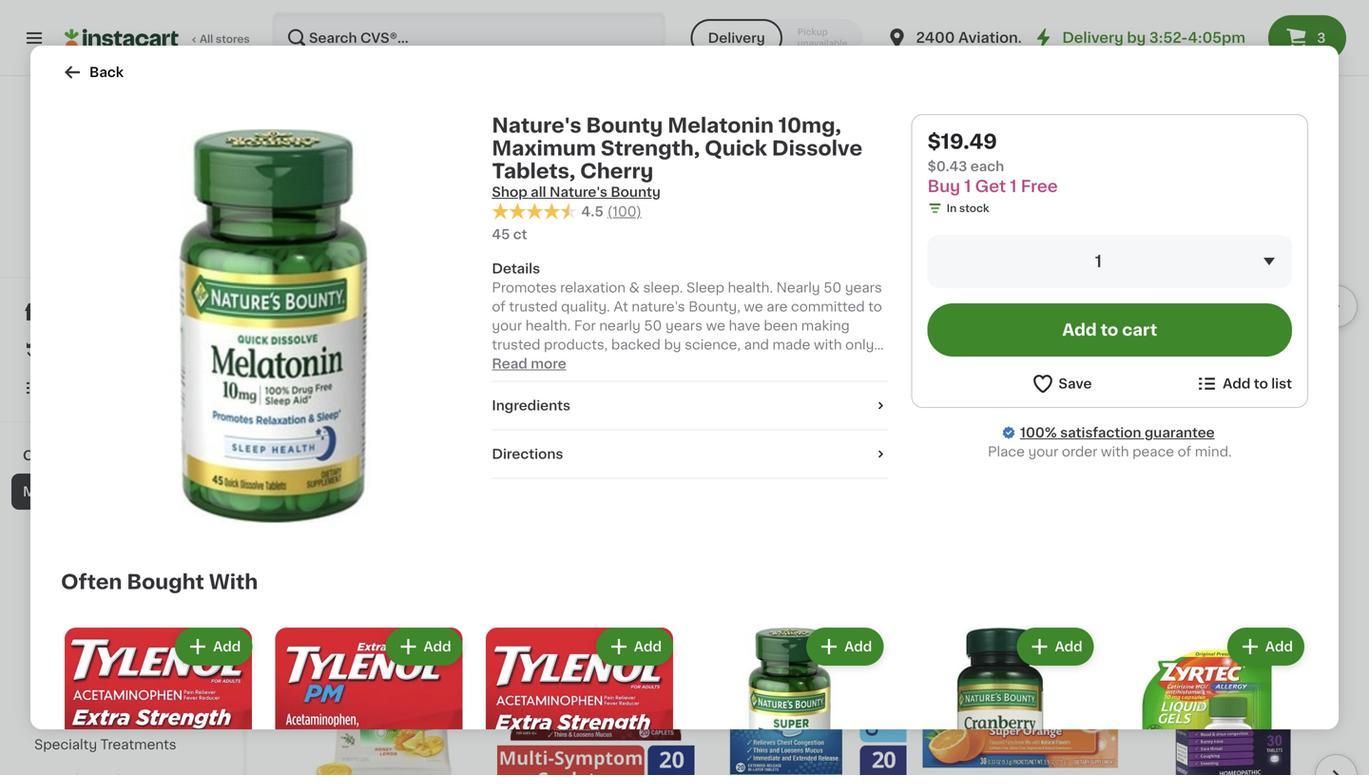 Task type: locate. For each thing, give the bounding box(es) containing it.
with
[[70, 250, 93, 260], [1101, 445, 1129, 458]]

0 horizontal spatial buy 1 get 1 free
[[291, 361, 375, 372]]

buy for 15
[[503, 361, 524, 372]]

nature's inside nature's bounty melatonin 10mg, maximum strength, quick dissolve tablets, cherry
[[285, 378, 341, 391]]

1 horizontal spatial 10mg,
[[779, 116, 842, 136]]

0 horizontal spatial satisfaction
[[80, 231, 144, 241]]

eligible inside product 'group'
[[353, 478, 403, 491]]

x inside product 'group'
[[1151, 452, 1157, 462]]

aids
[[76, 666, 105, 679]]

delivery inside delivery button
[[708, 31, 765, 45]]

49 for 19
[[321, 334, 335, 345]]

0 horizontal spatial all
[[200, 34, 213, 44]]

0 vertical spatial tablets,
[[492, 161, 576, 181]]

sleep inside nature's bounty sleep3 melatonin sleep aid,  tri- layered
[[1204, 397, 1242, 410]]

delivery inside delivery by 3:52-4:05pm 'link'
[[1062, 31, 1124, 45]]

buy down 19
[[291, 361, 312, 372]]

0 horizontal spatial see eligible items button
[[285, 469, 482, 501]]

satisfaction up place your order with peace of mind. on the bottom of the page
[[1060, 426, 1142, 439]]

3
[[1317, 31, 1326, 45]]

in
[[947, 203, 957, 213]]

1 vertical spatial tablets,
[[388, 416, 439, 429]]

see eligible items down (140)
[[535, 459, 657, 472]]

strength, up bounty
[[601, 138, 700, 158]]

0 horizontal spatial medicine
[[23, 485, 87, 498]]

3 $ from the left
[[501, 334, 508, 345]]

10mg, for nature's bounty melatonin 10mg, maximum strength, quick dissolve tablets, cherry
[[285, 397, 325, 410]]

items
[[618, 459, 657, 472], [406, 478, 444, 491]]

maximum for nature's bounty melatonin 10mg, maximum strength, quick dissolve tablets, cherry shop all nature's bounty
[[492, 138, 596, 158]]

guarantee up extracare®
[[146, 231, 201, 241]]

0 vertical spatial strength,
[[601, 138, 700, 158]]

maximum for nature's bounty melatonin 10mg, maximum strength, quick dissolve tablets, cherry
[[328, 397, 394, 410]]

1 horizontal spatial &
[[98, 593, 108, 607]]

melatonin inside nature's bounty melatonin 10mg, maximum strength, quick dissolve tablets, cherry
[[396, 378, 463, 391]]

nature's up gummies,
[[922, 378, 978, 391]]

specialty treatments
[[34, 738, 176, 751]]

$ inside '$ 14'
[[1138, 334, 1145, 345]]

melatonin inside the nature's bounty melatonin 10mg, maximum strength, quick dissolve tablets, cherry shop all nature's bounty
[[668, 116, 774, 136]]

4.5
[[581, 205, 604, 218]]

free
[[1021, 178, 1058, 194], [351, 361, 375, 372], [564, 361, 587, 372]]

rapid
[[498, 397, 536, 410]]

$ inside $ 15 49
[[714, 334, 721, 345]]

of
[[1178, 445, 1192, 458]]

aviation
[[959, 31, 1018, 45]]

layered
[[1134, 416, 1189, 429]]

100% satisfaction guarantee link
[[1020, 423, 1215, 442]]

medicine
[[23, 485, 87, 498], [104, 702, 166, 715]]

cherry inside nature's bounty melatonin 10mg, maximum strength, quick dissolve tablets, cherry
[[285, 435, 331, 448]]

tablets, inside the nature's bounty melatonin 10mg, maximum strength, quick dissolve tablets, cherry shop all nature's bounty
[[492, 161, 576, 181]]

delivery
[[1062, 31, 1124, 45], [708, 31, 765, 45]]

medicine up treatments
[[104, 702, 166, 715]]

45 ct down nature's bounty melatonin 10mg, maximum strength, quick dissolve tablets, cherry at the left
[[285, 452, 313, 462]]

100% satisfaction guarantee button
[[30, 224, 213, 243]]

quick
[[705, 138, 767, 158], [285, 416, 324, 429]]

view all link
[[302, 0, 474, 19]]

0 horizontal spatial 45
[[285, 452, 300, 462]]

sleep
[[1204, 397, 1242, 410], [34, 666, 72, 679]]

get down $ 19 49
[[322, 361, 342, 372]]

0 horizontal spatial free
[[351, 361, 375, 372]]

softgels
[[597, 397, 653, 410]]

bounty for nature's bounty melatonin rapid release softgels
[[557, 378, 605, 391]]

bounty inside the nature's bounty melatonin 10mg, maximum strength, quick dissolve tablets, cherry shop all nature's bounty
[[586, 116, 663, 136]]

1 vertical spatial (100)
[[356, 437, 383, 447]]

delivery for delivery by 3:52-4:05pm
[[1062, 31, 1124, 45]]

ct down nature's bounty melatonin 10mg, maximum strength, quick dissolve tablets, cherry at the left
[[302, 452, 313, 462]]

$ inside $ 21
[[926, 334, 933, 345]]

1 vertical spatial all
[[200, 34, 213, 44]]

guarantee inside button
[[146, 231, 201, 241]]

1 buy 1 get 1 free from the left
[[291, 361, 375, 372]]

directions
[[492, 448, 563, 461]]

product group containing 19
[[285, 126, 482, 501]]

1 horizontal spatial (100)
[[607, 205, 642, 218]]

90 x 5 mg
[[498, 433, 550, 443]]

45 inside product 'group'
[[285, 452, 300, 462]]

eligible down (140)
[[565, 459, 615, 472]]

items inside product 'group'
[[406, 478, 444, 491]]

1 $ from the left
[[289, 334, 296, 345]]

strength, inside nature's bounty melatonin 10mg, maximum strength, quick dissolve tablets, cherry
[[397, 397, 459, 410]]

0 vertical spatial each
[[971, 160, 1004, 173]]

★★★★★
[[492, 203, 578, 220], [492, 203, 578, 220], [710, 415, 776, 428], [710, 415, 776, 428], [498, 415, 564, 428], [498, 415, 564, 428], [285, 434, 352, 447], [285, 434, 352, 447], [1134, 434, 1201, 447], [1134, 434, 1201, 447]]

free for 15
[[564, 361, 587, 372]]

service type group
[[691, 19, 863, 57]]

49 up probiotic,
[[745, 334, 759, 345]]

probiotic,
[[710, 397, 774, 410]]

2 horizontal spatial get
[[975, 178, 1006, 194]]

tablets, for nature's bounty melatonin 10mg, maximum strength, quick dissolve tablets, cherry
[[388, 416, 439, 429]]

None search field
[[272, 11, 666, 65]]

1 vertical spatial x
[[1151, 452, 1157, 462]]

1 field
[[928, 235, 1292, 288]]

mg right 5
[[533, 433, 550, 443]]

save
[[1059, 377, 1092, 390]]

0 horizontal spatial see eligible items
[[323, 478, 444, 491]]

& right cold
[[59, 449, 70, 462]]

strength, left rapid
[[397, 397, 459, 410]]

see eligible items button down nature's bounty melatonin 10mg, maximum strength, quick dissolve tablets, cherry at the left
[[285, 469, 482, 501]]

nature's inside nature's bounty sleep3 melatonin sleep aid,  tri- layered
[[1134, 378, 1190, 391]]

to for cart
[[1101, 322, 1119, 338]]

see down 90 x 5 mg
[[535, 459, 562, 472]]

nature's inside nature's bounty sleep3, gummies, blueberry flavored (424)
[[922, 378, 978, 391]]

cvs®
[[96, 250, 125, 260]]

0 vertical spatial with
[[70, 250, 93, 260]]

0 vertical spatial all
[[331, 6, 344, 17]]

1 horizontal spatial dissolve
[[772, 138, 863, 158]]

maximum up all
[[492, 138, 596, 158]]

15 left 99
[[508, 333, 531, 353]]

1 49 from the left
[[321, 334, 335, 345]]

1 vertical spatial each
[[731, 433, 757, 443]]

x left the 10
[[1151, 452, 1157, 462]]

add to list button
[[1195, 372, 1292, 396]]

15 up probiotic,
[[721, 333, 743, 353]]

1 horizontal spatial to
[[1254, 377, 1268, 390]]

2 $ from the left
[[714, 334, 721, 345]]

mg for 15
[[533, 433, 550, 443]]

1 horizontal spatial 100%
[[1020, 426, 1057, 439]]

see eligible items button
[[498, 450, 695, 482], [285, 469, 482, 501]]

1 horizontal spatial sleep
[[1204, 397, 1242, 410]]

4 $ from the left
[[926, 334, 933, 345]]

medicine down cold
[[23, 485, 87, 498]]

get inside product 'group'
[[322, 361, 342, 372]]

100% up 'earn'
[[49, 231, 77, 241]]

3:52-
[[1150, 31, 1188, 45]]

flavored
[[922, 416, 979, 429]]

satisfaction up cvs®
[[80, 231, 144, 241]]

tablets, for nature's bounty melatonin 10mg, maximum strength, quick dissolve tablets, cherry shop all nature's bounty
[[492, 161, 576, 181]]

tri-
[[1274, 397, 1296, 410]]

nature's inside the nature's bounty melatonin 10mg, maximum strength, quick dissolve tablets, cherry shop all nature's bounty
[[492, 116, 582, 136]]

0 vertical spatial medicine
[[23, 485, 87, 498]]

0 horizontal spatial 49
[[321, 334, 335, 345]]

1 horizontal spatial free
[[564, 361, 587, 372]]

eligible down nature's bounty melatonin 10mg, maximum strength, quick dissolve tablets, cherry at the left
[[353, 478, 403, 491]]

45
[[492, 228, 510, 241], [285, 452, 300, 462]]

strength, for nature's bounty melatonin 10mg, maximum strength, quick dissolve tablets, cherry
[[397, 397, 459, 410]]

1 vertical spatial maximum
[[328, 397, 394, 410]]

0 horizontal spatial x
[[515, 433, 521, 443]]

2 15 from the left
[[508, 333, 531, 353]]

5 $ from the left
[[1138, 334, 1145, 345]]

children's
[[34, 702, 101, 715]]

allergy
[[73, 449, 122, 462]]

to left cart on the top
[[1101, 322, 1119, 338]]

nature's bounty melatonin 10mg, maximum strength, quick dissolve tablets, cherry shop all nature's bounty
[[492, 116, 863, 199]]

bounty inside nature's bounty sleep3 melatonin sleep aid,  tri- layered
[[1194, 378, 1242, 391]]

see down nature's bounty melatonin 10mg, maximum strength, quick dissolve tablets, cherry at the left
[[323, 478, 349, 491]]

$ inside $ 15 99
[[501, 334, 508, 345]]

quick inside nature's bounty melatonin 10mg, maximum strength, quick dissolve tablets, cherry
[[285, 416, 324, 429]]

get up stock at top right
[[975, 178, 1006, 194]]

1 vertical spatial to
[[1254, 377, 1268, 390]]

ct up details
[[513, 228, 527, 241]]

ct
[[513, 228, 527, 241], [302, 452, 313, 462]]

bounty
[[586, 116, 663, 136], [345, 378, 393, 391], [769, 378, 818, 391], [557, 378, 605, 391], [981, 378, 1030, 391], [1194, 378, 1242, 391]]

with right 'earn'
[[70, 250, 93, 260]]

45 ct up details
[[492, 228, 527, 241]]

see eligible items button for 19
[[285, 469, 482, 501]]

nature's inside the nature's bounty acidophilus probiotic, tablets
[[710, 378, 766, 391]]

1 inside field
[[1095, 253, 1102, 270]]

treatments
[[100, 738, 176, 751]]

0 vertical spatial (100)
[[607, 205, 642, 218]]

1 horizontal spatial quick
[[705, 138, 767, 158]]

maximum inside the nature's bounty melatonin 10mg, maximum strength, quick dissolve tablets, cherry shop all nature's bounty
[[492, 138, 596, 158]]

mg right the 10
[[1174, 452, 1192, 462]]

2 buy 1 get 1 free from the left
[[503, 361, 587, 372]]

see eligible items down nature's bounty melatonin 10mg, maximum strength, quick dissolve tablets, cherry at the left
[[323, 478, 444, 491]]

$ for $ 15 99
[[501, 334, 508, 345]]

1 horizontal spatial tablets,
[[492, 161, 576, 181]]

1 horizontal spatial 49
[[745, 334, 759, 345]]

x
[[515, 433, 521, 443], [1151, 452, 1157, 462]]

1 horizontal spatial x
[[1151, 452, 1157, 462]]

dissolve inside the nature's bounty melatonin 10mg, maximum strength, quick dissolve tablets, cherry shop all nature's bounty
[[772, 138, 863, 158]]

delivery by 3:52-4:05pm
[[1062, 31, 1246, 45]]

strength,
[[601, 138, 700, 158], [397, 397, 459, 410]]

0 vertical spatial maximum
[[492, 138, 596, 158]]

0 horizontal spatial cherry
[[285, 435, 331, 448]]

cvs® logo image
[[79, 99, 163, 183]]

sleep left aids
[[34, 666, 72, 679]]

0 vertical spatial 100% satisfaction guarantee
[[49, 231, 201, 241]]

2 horizontal spatial free
[[1021, 178, 1058, 194]]

all right view
[[331, 6, 344, 17]]

buy 1 get 1 free down 99
[[503, 361, 587, 372]]

1 horizontal spatial each
[[971, 160, 1004, 173]]

see for 15
[[535, 459, 562, 472]]

product group containing 14
[[1134, 126, 1331, 501]]

100% satisfaction guarantee inside button
[[49, 231, 201, 241]]

item carousel region containing 19
[[285, 119, 1358, 512]]

1 horizontal spatial see eligible items button
[[498, 450, 695, 482]]

100% satisfaction guarantee up earn with cvs® extracare® link at the left top of the page
[[49, 231, 201, 241]]

nature's
[[492, 116, 582, 136], [285, 378, 341, 391], [710, 378, 766, 391], [498, 378, 553, 391], [922, 378, 978, 391], [1134, 378, 1190, 391]]

0 horizontal spatial (100)
[[356, 437, 383, 447]]

buy 1 get 1 free inside product 'group'
[[291, 361, 375, 372]]

100% satisfaction guarantee up place your order with peace of mind. on the bottom of the page
[[1020, 426, 1215, 439]]

0 vertical spatial mg
[[533, 433, 550, 443]]

item carousel region
[[285, 119, 1358, 512], [285, 588, 1358, 775]]

0 vertical spatial 45
[[492, 228, 510, 241]]

45 up details
[[492, 228, 510, 241]]

0 vertical spatial to
[[1101, 322, 1119, 338]]

quick for nature's bounty melatonin 10mg, maximum strength, quick dissolve tablets, cherry
[[285, 416, 324, 429]]

delivery button
[[691, 19, 782, 57]]

10mg, inside the nature's bounty melatonin 10mg, maximum strength, quick dissolve tablets, cherry shop all nature's bounty
[[779, 116, 842, 136]]

nature's down read more button
[[498, 378, 553, 391]]

read
[[492, 357, 528, 371]]

2 49 from the left
[[745, 334, 759, 345]]

dissolve inside nature's bounty melatonin 10mg, maximum strength, quick dissolve tablets, cherry
[[328, 416, 384, 429]]

cherry for nature's bounty melatonin 10mg, maximum strength, quick dissolve tablets, cherry shop all nature's bounty
[[580, 161, 654, 181]]

1 horizontal spatial satisfaction
[[1060, 426, 1142, 439]]

with down 100% satisfaction guarantee link
[[1101, 445, 1129, 458]]

eligible for 15
[[565, 459, 615, 472]]

1 15 from the left
[[721, 333, 743, 353]]

items down softgels
[[618, 459, 657, 472]]

0 horizontal spatial 10mg,
[[285, 397, 325, 410]]

dr
[[1022, 31, 1039, 45]]

$ for $ 21
[[926, 334, 933, 345]]

15 for $ 15 99
[[508, 333, 531, 353]]

bounty inside nature's bounty melatonin rapid release softgels
[[557, 378, 605, 391]]

0 horizontal spatial see
[[323, 478, 349, 491]]

1 vertical spatial see
[[323, 478, 349, 491]]

free inside product 'group'
[[351, 361, 375, 372]]

1 item carousel region from the top
[[285, 119, 1358, 512]]

place
[[988, 445, 1025, 458]]

x for 15
[[515, 433, 521, 443]]

1 vertical spatial cherry
[[285, 435, 331, 448]]

1 horizontal spatial mg
[[1174, 452, 1192, 462]]

melatonin
[[668, 116, 774, 136], [396, 378, 463, 391], [609, 378, 675, 391], [1134, 397, 1201, 410]]

essentials
[[125, 449, 195, 462]]

$ inside $ 19 49
[[289, 334, 296, 345]]

items down nature's bounty melatonin 10mg, maximum strength, quick dissolve tablets, cherry at the left
[[406, 478, 444, 491]]

1 vertical spatial ct
[[302, 452, 313, 462]]

medicine inside medicine link
[[23, 485, 87, 498]]

49 for 15
[[745, 334, 759, 345]]

melatonin for nature's bounty melatonin rapid release softgels
[[609, 378, 675, 391]]

quick inside the nature's bounty melatonin 10mg, maximum strength, quick dissolve tablets, cherry shop all nature's bounty
[[705, 138, 767, 158]]

buy 1 get 1 free down $ 19 49
[[291, 361, 375, 372]]

bounty inside nature's bounty melatonin 10mg, maximum strength, quick dissolve tablets, cherry
[[345, 378, 393, 391]]

1 horizontal spatial cherry
[[580, 161, 654, 181]]

0 horizontal spatial get
[[322, 361, 342, 372]]

1 vertical spatial dissolve
[[328, 416, 384, 429]]

0 horizontal spatial mg
[[533, 433, 550, 443]]

sleep down add to list 'button'
[[1204, 397, 1242, 410]]

0 horizontal spatial 100% satisfaction guarantee
[[49, 231, 201, 241]]

to up "aid,"
[[1254, 377, 1268, 390]]

bounty for nature's bounty sleep3 melatonin sleep aid,  tri- layered
[[1194, 378, 1242, 391]]

each right 120
[[731, 433, 757, 443]]

45 down nature's bounty melatonin 10mg, maximum strength, quick dissolve tablets, cherry at the left
[[285, 452, 300, 462]]

1 vertical spatial sleep
[[34, 666, 72, 679]]

all
[[331, 6, 344, 17], [200, 34, 213, 44]]

10mg, down the service type group
[[779, 116, 842, 136]]

1 horizontal spatial items
[[618, 459, 657, 472]]

to for list
[[1254, 377, 1268, 390]]

1 horizontal spatial strength,
[[601, 138, 700, 158]]

see eligible items button down (140)
[[498, 450, 695, 482]]

cherry inside the nature's bounty melatonin 10mg, maximum strength, quick dissolve tablets, cherry shop all nature's bounty
[[580, 161, 654, 181]]

x for 14
[[1151, 452, 1157, 462]]

0 horizontal spatial quick
[[285, 416, 324, 429]]

nature's down $ 19 49
[[285, 378, 341, 391]]

nature's for nature's bounty melatonin 10mg, maximum strength, quick dissolve tablets, cherry shop all nature's bounty
[[492, 116, 582, 136]]

1 horizontal spatial see
[[535, 459, 562, 472]]

buy down $0.43
[[928, 178, 961, 194]]

add
[[652, 143, 679, 156], [1288, 143, 1316, 156], [1063, 322, 1097, 338], [1223, 377, 1251, 390], [439, 612, 467, 625], [652, 612, 679, 625], [864, 612, 892, 625], [1076, 612, 1104, 625], [1288, 612, 1316, 625], [213, 640, 241, 653], [424, 640, 451, 653], [634, 640, 662, 653], [845, 640, 872, 653], [1055, 640, 1083, 653], [1265, 640, 1293, 653]]

49 right 19
[[321, 334, 335, 345]]

10mg, inside nature's bounty melatonin 10mg, maximum strength, quick dissolve tablets, cherry
[[285, 397, 325, 410]]

with
[[209, 572, 258, 592]]

$
[[289, 334, 296, 345], [714, 334, 721, 345], [501, 334, 508, 345], [926, 334, 933, 345], [1138, 334, 1145, 345]]

1 horizontal spatial guarantee
[[1145, 426, 1215, 439]]

0 horizontal spatial eligible
[[353, 478, 403, 491]]

1 horizontal spatial delivery
[[1062, 31, 1124, 45]]

blueberry
[[993, 397, 1059, 410]]

0 vertical spatial cherry
[[580, 161, 654, 181]]

49 inside $ 15 49
[[745, 334, 759, 345]]

maximum inside nature's bounty melatonin 10mg, maximum strength, quick dissolve tablets, cherry
[[328, 397, 394, 410]]

nature's up all
[[492, 116, 582, 136]]

1 vertical spatial item carousel region
[[285, 588, 1358, 775]]

x left 5
[[515, 433, 521, 443]]

(119)
[[1205, 437, 1228, 447]]

specialty
[[34, 738, 97, 751]]

strength, inside the nature's bounty melatonin 10mg, maximum strength, quick dissolve tablets, cherry shop all nature's bounty
[[601, 138, 700, 158]]

delivery for delivery
[[708, 31, 765, 45]]

earn with cvs® extracare®
[[43, 250, 188, 260]]

to
[[1101, 322, 1119, 338], [1254, 377, 1268, 390]]

items for 15
[[618, 459, 657, 472]]

0 vertical spatial 45 ct
[[492, 228, 527, 241]]

pain
[[34, 557, 63, 571]]

maximum down $ 19 49
[[328, 397, 394, 410]]

0 horizontal spatial &
[[59, 449, 70, 462]]

1 vertical spatial strength,
[[397, 397, 459, 410]]

buy inside product 'group'
[[291, 361, 312, 372]]

0 vertical spatial 100%
[[49, 231, 77, 241]]

each inside item carousel region
[[731, 433, 757, 443]]

1 vertical spatial quick
[[285, 416, 324, 429]]

nature's up probiotic,
[[710, 378, 766, 391]]

$19.49
[[928, 132, 997, 152]]

free for 19
[[351, 361, 375, 372]]

1 vertical spatial 45 ct
[[285, 452, 313, 462]]

0 vertical spatial satisfaction
[[80, 231, 144, 241]]

instacart logo image
[[65, 27, 179, 49]]

view
[[302, 6, 328, 17]]

to inside add to list 'button'
[[1254, 377, 1268, 390]]

0 horizontal spatial 45 ct
[[285, 452, 313, 462]]

each down $19.49
[[971, 160, 1004, 173]]

save button
[[1031, 372, 1092, 396]]

tablets, inside nature's bounty melatonin 10mg, maximum strength, quick dissolve tablets, cherry
[[388, 416, 439, 429]]

bounty inside the nature's bounty acidophilus probiotic, tablets
[[769, 378, 818, 391]]

product group
[[285, 126, 482, 501], [498, 126, 695, 482], [710, 126, 907, 482], [1134, 126, 1331, 501], [285, 596, 482, 775], [498, 596, 695, 775], [710, 596, 907, 775], [922, 596, 1119, 775], [1134, 596, 1331, 775], [61, 624, 256, 775], [271, 624, 467, 775], [482, 624, 677, 775], [692, 624, 888, 775], [903, 624, 1098, 775], [1113, 624, 1308, 775]]

1 vertical spatial medicine
[[104, 702, 166, 715]]

place your order with peace of mind.
[[988, 445, 1232, 458]]

earn
[[43, 250, 68, 260]]

1 horizontal spatial 15
[[721, 333, 743, 353]]

bounty for nature's bounty acidophilus probiotic, tablets
[[769, 378, 818, 391]]

1 vertical spatial eligible
[[353, 478, 403, 491]]

0 horizontal spatial each
[[731, 433, 757, 443]]

buy for 19
[[291, 361, 312, 372]]

bounty inside nature's bounty sleep3, gummies, blueberry flavored (424)
[[981, 378, 1030, 391]]

buy inside the $19.49 $0.43 each buy 1 get 1 free
[[928, 178, 961, 194]]

0 horizontal spatial tablets,
[[388, 416, 439, 429]]

1 vertical spatial 10mg,
[[285, 397, 325, 410]]

melatonin inside nature's bounty melatonin rapid release softgels
[[609, 378, 675, 391]]

in stock
[[947, 203, 989, 213]]

all left stores on the top left of the page
[[200, 34, 213, 44]]

satisfaction inside button
[[80, 231, 144, 241]]

get down 99
[[534, 361, 554, 372]]

1 horizontal spatial all
[[331, 6, 344, 17]]

dissolve for nature's bounty melatonin 10mg, maximum strength, quick dissolve tablets, cherry
[[328, 416, 384, 429]]

0 horizontal spatial items
[[406, 478, 444, 491]]

3 button
[[1269, 15, 1347, 61]]

1 horizontal spatial get
[[534, 361, 554, 372]]

each
[[971, 160, 1004, 173], [731, 433, 757, 443]]

2 item carousel region from the top
[[285, 588, 1358, 775]]

see eligible items for 19
[[323, 478, 444, 491]]

$ for $ 19 49
[[289, 334, 296, 345]]

add to list
[[1223, 377, 1292, 390]]

to inside add to cart button
[[1101, 322, 1119, 338]]

see eligible items inside product 'group'
[[323, 478, 444, 491]]

0 horizontal spatial ct
[[302, 452, 313, 462]]

guarantee up of
[[1145, 426, 1215, 439]]

$ for $ 15 49
[[714, 334, 721, 345]]

list
[[1272, 377, 1292, 390]]

1 horizontal spatial buy
[[503, 361, 524, 372]]

(100) inside product 'group'
[[356, 437, 383, 447]]

49 inside $ 19 49
[[321, 334, 335, 345]]

100% up your
[[1020, 426, 1057, 439]]

nature's for nature's bounty sleep3 melatonin sleep aid,  tri- layered
[[1134, 378, 1190, 391]]

45 ct
[[492, 228, 527, 241], [285, 452, 313, 462]]

1 horizontal spatial buy 1 get 1 free
[[503, 361, 587, 372]]

0 vertical spatial &
[[59, 449, 70, 462]]

see
[[535, 459, 562, 472], [323, 478, 349, 491]]

buy down $ 15 99
[[503, 361, 524, 372]]

2400 aviation dr button
[[886, 11, 1039, 65]]

1 vertical spatial 45
[[285, 452, 300, 462]]

add to cart
[[1063, 322, 1158, 338]]

$ 21
[[926, 333, 955, 353]]

1 horizontal spatial ct
[[513, 228, 527, 241]]

& down often
[[98, 593, 108, 607]]

back button
[[61, 61, 124, 84]]

all
[[531, 185, 546, 199]]

10mg, down 19
[[285, 397, 325, 410]]

strength, for nature's bounty melatonin 10mg, maximum strength, quick dissolve tablets, cherry shop all nature's bounty
[[601, 138, 700, 158]]

nature's up layered
[[1134, 378, 1190, 391]]

nature's inside nature's bounty melatonin rapid release softgels
[[498, 378, 553, 391]]

1 vertical spatial satisfaction
[[1060, 426, 1142, 439]]

2 horizontal spatial buy
[[928, 178, 961, 194]]

1 vertical spatial &
[[98, 593, 108, 607]]

45 ct inside product 'group'
[[285, 452, 313, 462]]



Task type: vqa. For each thing, say whether or not it's contained in the screenshot.
Basil
no



Task type: describe. For each thing, give the bounding box(es) containing it.
add to cart button
[[928, 303, 1292, 357]]

stomach & digestion
[[34, 593, 176, 607]]

sleep3
[[1245, 378, 1292, 391]]

& for cold
[[59, 449, 70, 462]]

(140)
[[568, 418, 595, 428]]

bought
[[127, 572, 204, 592]]

10mg, for nature's bounty melatonin 10mg, maximum strength, quick dissolve tablets, cherry shop all nature's bounty
[[779, 116, 842, 136]]

90
[[498, 433, 512, 443]]

4:05pm
[[1188, 31, 1246, 45]]

$ for $ 14
[[1138, 334, 1145, 345]]

cold & allergy essentials link
[[11, 437, 231, 474]]

(424)
[[992, 437, 1020, 447]]

items for 19
[[406, 478, 444, 491]]

get inside the $19.49 $0.43 each buy 1 get 1 free
[[975, 178, 1006, 194]]

bounty
[[611, 185, 661, 199]]

see eligible items button for 15
[[498, 450, 695, 482]]

nature's bounty melatonin rapid release softgels
[[498, 378, 675, 410]]

nature's bounty acidophilus probiotic, tablets
[[710, 378, 900, 410]]

tablets
[[777, 397, 825, 410]]

add inside add to cart button
[[1063, 322, 1097, 338]]

bounty for nature's bounty melatonin 10mg, maximum strength, quick dissolve tablets, cherry
[[345, 378, 393, 391]]

15 for $ 15 49
[[721, 333, 743, 353]]

nature's for nature's bounty acidophilus probiotic, tablets
[[710, 378, 766, 391]]

nature's for nature's bounty melatonin rapid release softgels
[[498, 378, 553, 391]]

pain relief
[[34, 557, 105, 571]]

often
[[61, 572, 122, 592]]

add button inside product 'group'
[[1252, 132, 1326, 166]]

nature's for nature's bounty melatonin 10mg, maximum strength, quick dissolve tablets, cherry
[[285, 378, 341, 391]]

item carousel region containing add
[[285, 588, 1358, 775]]

bounty for nature's bounty melatonin 10mg, maximum strength, quick dissolve tablets, cherry shop all nature's bounty
[[586, 116, 663, 136]]

release
[[540, 397, 593, 410]]

directions button
[[492, 445, 889, 464]]

ingredients
[[492, 399, 571, 412]]

sleep3,
[[1033, 378, 1083, 391]]

medicine inside children's medicine "link"
[[104, 702, 166, 715]]

get for 15
[[534, 361, 554, 372]]

nature's bounty melatonin 10mg, maximum strength, quick dissolve tablets, cherry
[[285, 378, 463, 448]]

$ 19 49
[[289, 333, 335, 353]]

2400 aviation dr
[[916, 31, 1039, 45]]

melatonin inside nature's bounty sleep3 melatonin sleep aid,  tri- layered
[[1134, 397, 1201, 410]]

back
[[89, 66, 124, 79]]

& for stomach
[[98, 593, 108, 607]]

99
[[532, 334, 547, 345]]

2400
[[916, 31, 955, 45]]

free inside the $19.49 $0.43 each buy 1 get 1 free
[[1021, 178, 1058, 194]]

nature's bounty melatonin 10mg, maximum strength, quick dissolve tablets, cherry image
[[76, 129, 469, 522]]

$19.49 $0.43 each buy 1 get 1 free
[[928, 132, 1058, 194]]

30
[[1134, 452, 1149, 462]]

nature's bounty sleep3 melatonin sleep aid,  tri- layered
[[1134, 378, 1296, 429]]

buy 1 get 1 free for 19
[[291, 361, 375, 372]]

specialty treatments link
[[11, 727, 231, 763]]

details button
[[492, 259, 889, 278]]

cold & allergy essentials
[[23, 449, 195, 462]]

ct inside product 'group'
[[302, 452, 313, 462]]

ingredients button
[[492, 396, 889, 415]]

see eligible items for 15
[[535, 459, 657, 472]]

eligible for 19
[[353, 478, 403, 491]]

(120)
[[780, 418, 806, 428]]

$0.43
[[928, 160, 967, 173]]

details
[[492, 262, 540, 275]]

30 x 10 mg
[[1134, 452, 1192, 462]]

order
[[1062, 445, 1098, 458]]

allergies link
[[11, 618, 231, 654]]

often bought with
[[61, 572, 258, 592]]

10
[[1160, 452, 1172, 462]]

shop
[[492, 185, 528, 199]]

1 horizontal spatial with
[[1101, 445, 1129, 458]]

buy 1 get 1 free for 15
[[503, 361, 587, 372]]

5
[[523, 433, 530, 443]]

get for 19
[[322, 361, 342, 372]]

nature's bounty sleep3, gummies, blueberry flavored (424)
[[922, 378, 1083, 447]]

melatonin for nature's bounty melatonin 10mg, maximum strength, quick dissolve tablets, cherry
[[396, 378, 463, 391]]

add inside add to list 'button'
[[1223, 377, 1251, 390]]

dissolve for nature's bounty melatonin 10mg, maximum strength, quick dissolve tablets, cherry shop all nature's bounty
[[772, 138, 863, 158]]

read more button
[[492, 354, 566, 373]]

1 vertical spatial guarantee
[[1145, 426, 1215, 439]]

mg for 14
[[1174, 452, 1192, 462]]

gummies,
[[922, 397, 990, 410]]

bounty for nature's bounty sleep3, gummies, blueberry flavored (424)
[[981, 378, 1030, 391]]

cart
[[1122, 322, 1158, 338]]

cold
[[23, 449, 55, 462]]

stomach
[[34, 593, 94, 607]]

stomach & digestion link
[[11, 582, 231, 618]]

quick for nature's bounty melatonin 10mg, maximum strength, quick dissolve tablets, cherry shop all nature's bounty
[[705, 138, 767, 158]]

children's medicine link
[[11, 690, 231, 727]]

$ 14
[[1138, 333, 1168, 353]]

acidophilus
[[821, 378, 900, 391]]

1 vertical spatial 100% satisfaction guarantee
[[1020, 426, 1215, 439]]

nature's
[[550, 185, 608, 199]]

medicine link
[[11, 474, 231, 510]]

120
[[710, 433, 728, 443]]

120 each
[[710, 433, 757, 443]]

add inside the add button
[[1288, 143, 1316, 156]]

nature's for nature's bounty sleep3, gummies, blueberry flavored (424)
[[922, 378, 978, 391]]

19
[[296, 333, 319, 353]]

see for 19
[[323, 478, 349, 491]]

1 vertical spatial 100%
[[1020, 426, 1057, 439]]

0 horizontal spatial sleep
[[34, 666, 72, 679]]

peace
[[1133, 445, 1174, 458]]

$ 15 99
[[501, 333, 547, 353]]

melatonin for nature's bounty melatonin 10mg, maximum strength, quick dissolve tablets, cherry shop all nature's bounty
[[668, 116, 774, 136]]

all stores link
[[65, 11, 251, 65]]

4.5 (100)
[[581, 205, 642, 218]]

14
[[1145, 333, 1168, 353]]

by
[[1127, 31, 1146, 45]]

earn with cvs® extracare® link
[[43, 247, 199, 262]]

0 vertical spatial ct
[[513, 228, 527, 241]]

sleep aids link
[[11, 654, 231, 690]]

all stores
[[200, 34, 250, 44]]

children's medicine
[[34, 702, 166, 715]]

stores
[[216, 34, 250, 44]]

each inside the $19.49 $0.43 each buy 1 get 1 free
[[971, 160, 1004, 173]]

cherry for nature's bounty melatonin 10mg, maximum strength, quick dissolve tablets, cherry
[[285, 435, 331, 448]]

aid,
[[1245, 397, 1271, 410]]

100% inside button
[[49, 231, 77, 241]]

1 horizontal spatial 45 ct
[[492, 228, 527, 241]]

21
[[933, 333, 955, 353]]

pain relief link
[[11, 546, 231, 582]]

read more
[[492, 357, 566, 371]]

stock
[[959, 203, 989, 213]]



